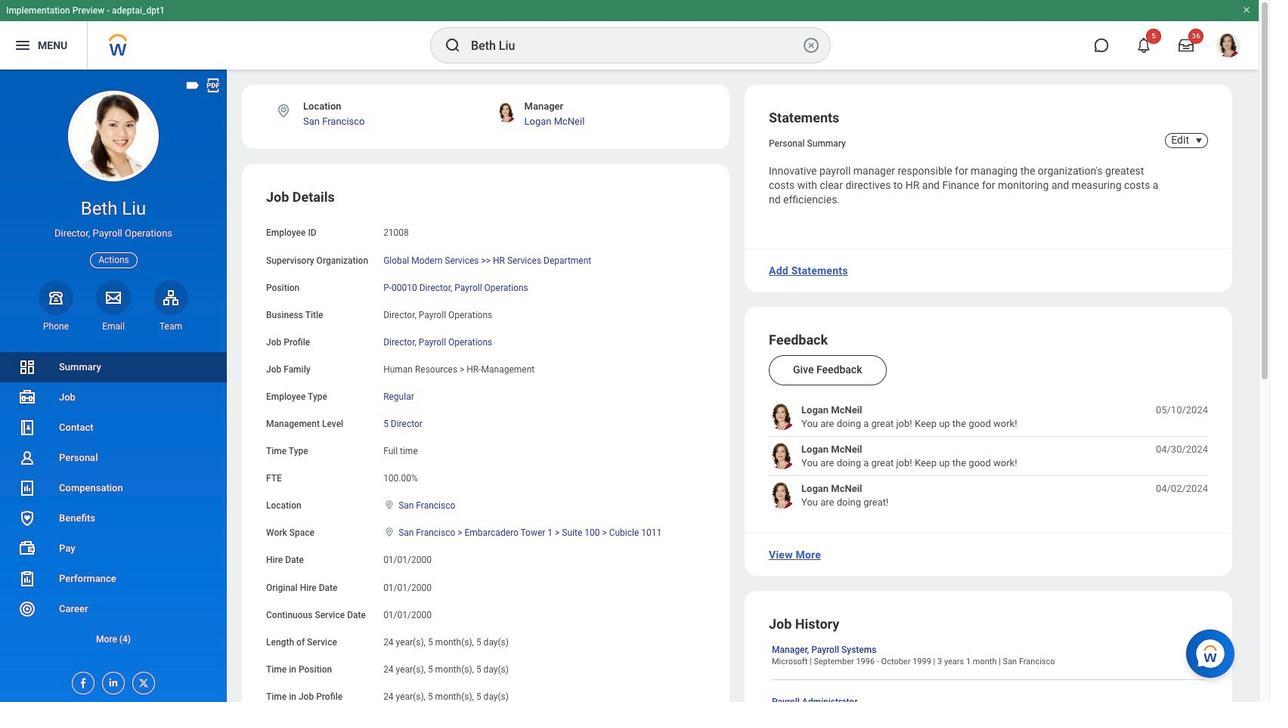 Task type: vqa. For each thing, say whether or not it's contained in the screenshot.
rightmost location icon
yes



Task type: locate. For each thing, give the bounding box(es) containing it.
personal image
[[18, 449, 36, 467]]

employee's photo (logan mcneil) image
[[769, 404, 796, 431], [769, 443, 796, 470], [769, 483, 796, 509]]

1 vertical spatial location image
[[383, 500, 396, 511]]

location image
[[275, 103, 292, 119], [383, 500, 396, 511], [383, 527, 396, 538]]

email beth liu element
[[96, 320, 131, 333]]

team beth liu element
[[154, 320, 188, 333]]

view printable version (pdf) image
[[205, 77, 222, 94]]

group
[[266, 189, 706, 702]]

benefits image
[[18, 510, 36, 528]]

x image
[[133, 673, 150, 690]]

2 employee's photo (logan mcneil) image from the top
[[769, 443, 796, 470]]

tag image
[[185, 77, 201, 94]]

1 vertical spatial employee's photo (logan mcneil) image
[[769, 443, 796, 470]]

facebook image
[[73, 673, 89, 690]]

career image
[[18, 600, 36, 619]]

phone image
[[45, 289, 67, 307]]

list
[[0, 352, 227, 655], [769, 404, 1208, 509]]

1 horizontal spatial list
[[769, 404, 1208, 509]]

personal summary element
[[769, 135, 846, 149]]

inbox large image
[[1179, 38, 1194, 53]]

performance image
[[18, 570, 36, 588]]

linkedin image
[[103, 673, 119, 689]]

0 horizontal spatial list
[[0, 352, 227, 655]]

job image
[[18, 389, 36, 407]]

contact image
[[18, 419, 36, 437]]

0 vertical spatial employee's photo (logan mcneil) image
[[769, 404, 796, 431]]

banner
[[0, 0, 1259, 70]]

2 vertical spatial employee's photo (logan mcneil) image
[[769, 483, 796, 509]]



Task type: describe. For each thing, give the bounding box(es) containing it.
3 employee's photo (logan mcneil) image from the top
[[769, 483, 796, 509]]

mail image
[[104, 289, 123, 307]]

notifications large image
[[1137, 38, 1152, 53]]

caret down image
[[1190, 135, 1208, 147]]

2 vertical spatial location image
[[383, 527, 396, 538]]

1 employee's photo (logan mcneil) image from the top
[[769, 404, 796, 431]]

justify image
[[14, 36, 32, 54]]

view team image
[[162, 289, 180, 307]]

pay image
[[18, 540, 36, 558]]

Search Workday  search field
[[471, 29, 799, 62]]

close environment banner image
[[1242, 5, 1251, 14]]

x circle image
[[802, 36, 820, 54]]

search image
[[444, 36, 462, 54]]

0 vertical spatial location image
[[275, 103, 292, 119]]

profile logan mcneil image
[[1217, 33, 1241, 61]]

phone beth liu element
[[39, 320, 73, 333]]

full time element
[[383, 443, 418, 457]]

compensation image
[[18, 479, 36, 498]]

summary image
[[18, 358, 36, 377]]

navigation pane region
[[0, 70, 227, 702]]



